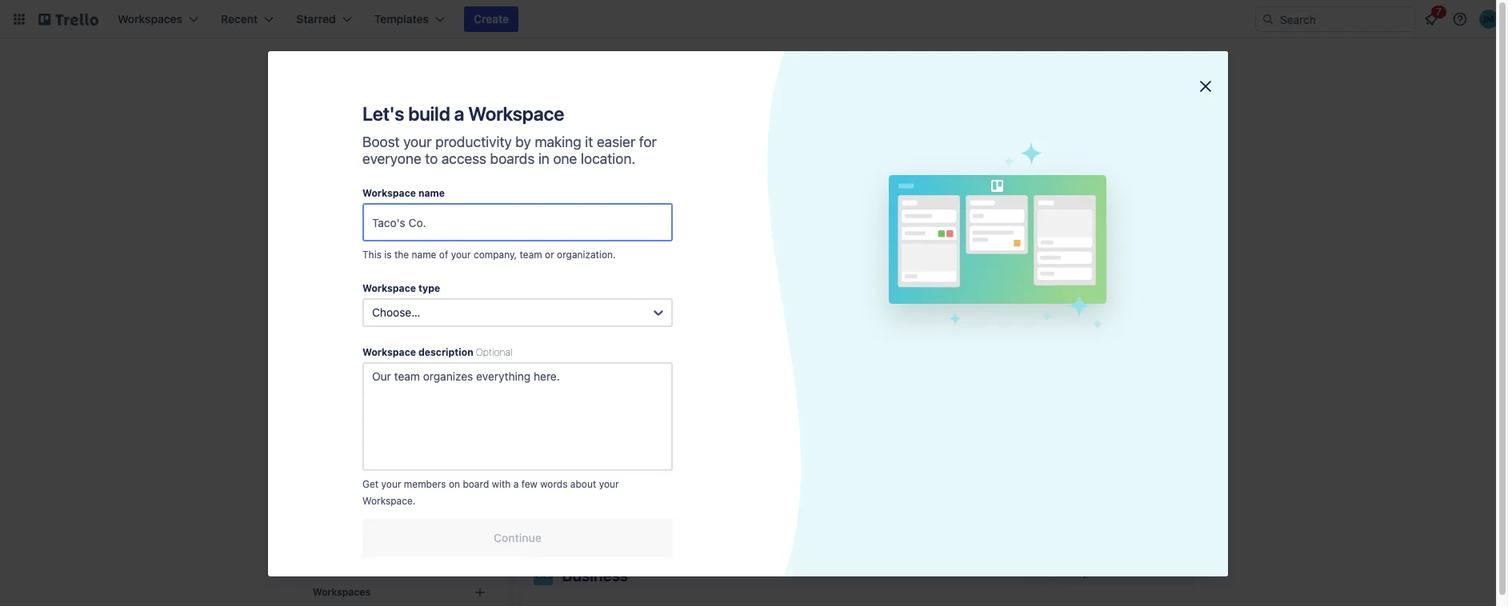 Task type: vqa. For each thing, say whether or not it's contained in the screenshot.
"To" within the A Customer Support solution by Crmble by Toni, Founder @ Crmble Turn your Trello board into a powerful yet easy to use Customer Support service.
no



Task type: locate. For each thing, give the bounding box(es) containing it.
1 business icon image from the top
[[533, 125, 617, 208]]

a right 'build'
[[454, 102, 464, 125]]

workspace for workspace type
[[363, 282, 416, 294]]

this right strong at the left bottom
[[716, 455, 733, 467]]

your right of
[[451, 249, 471, 261]]

engineering link
[[821, 125, 905, 240], [303, 221, 496, 246]]

and right dishes,
[[867, 519, 884, 531]]

engineering up 'template'
[[809, 439, 862, 451]]

project down project management icon
[[1039, 210, 1071, 222]]

1 horizontal spatial and
[[867, 519, 884, 531]]

few
[[521, 479, 538, 491]]

design link
[[629, 125, 713, 240], [303, 163, 496, 189]]

1 horizontal spatial templates
[[1063, 566, 1116, 579]]

the
[[394, 249, 409, 261]]

a left way
[[908, 471, 914, 483]]

education down education icon
[[745, 210, 790, 222]]

business icon image
[[533, 125, 617, 208], [533, 567, 553, 586]]

with inside get your members on board with a few words about your workspace.
[[492, 479, 511, 491]]

Our team organizes everything here. text field
[[363, 363, 673, 471]]

workspace.
[[363, 495, 416, 507]]

list
[[918, 455, 931, 467], [882, 471, 895, 483]]

to right way
[[937, 471, 946, 483]]

category
[[836, 487, 876, 499]]

strong
[[663, 455, 692, 467]]

is up from
[[898, 471, 906, 483]]

management down workspace.
[[366, 515, 433, 528]]

with right strong at the left bottom
[[695, 455, 714, 467]]

marketing up &
[[335, 255, 386, 269]]

for right more
[[1119, 566, 1134, 579]]

items
[[790, 487, 815, 499]]

1 horizontal spatial work
[[1158, 210, 1181, 222]]

0 vertical spatial work
[[1158, 210, 1181, 222]]

1 horizontal spatial education
[[745, 210, 790, 222]]

1 horizontal spatial marketing link
[[917, 125, 1001, 240]]

workspace up 'product management'
[[363, 347, 416, 359]]

design
[[335, 169, 371, 182], [655, 210, 687, 222]]

engineering icon image
[[821, 125, 905, 208]]

1 horizontal spatial team
[[865, 439, 889, 451]]

0 horizontal spatial is
[[384, 249, 392, 261]]

education link for the right engineering link
[[725, 125, 809, 240]]

0 vertical spatial remote
[[1121, 210, 1155, 222]]

create
[[861, 455, 890, 467]]

to up players,
[[925, 487, 934, 499]]

1 horizontal spatial remote work
[[1121, 210, 1181, 222]]

management down productivity link
[[379, 371, 446, 384]]

1 horizontal spatial is
[[898, 471, 906, 483]]

0 vertical spatial engineering
[[836, 210, 890, 222]]

personal
[[335, 313, 379, 326]]

easier
[[597, 134, 636, 150]]

management for product management "link"
[[379, 371, 446, 384]]

0 horizontal spatial and
[[599, 258, 626, 276]]

trello engineering team image
[[767, 373, 806, 411]]

&
[[353, 284, 361, 298]]

education link
[[725, 125, 809, 240], [303, 192, 496, 218]]

this
[[716, 455, 733, 467], [788, 455, 804, 467]]

to inside boost your productivity by making it easier for everyone to access boards in one location.
[[425, 150, 438, 167]]

tier
[[900, 455, 915, 467], [864, 471, 879, 483]]

dishes,
[[832, 519, 864, 531]]

engineering down engineering icon
[[836, 210, 890, 222]]

Workspace name text field
[[363, 203, 673, 242]]

new and notable templates
[[562, 258, 762, 276]]

0 horizontal spatial engineering link
[[303, 221, 496, 246]]

1 horizontal spatial best
[[902, 487, 922, 499]]

1 vertical spatial remote work
[[335, 428, 402, 442]]

0 vertical spatial by
[[516, 134, 531, 150]]

0 vertical spatial with
[[695, 455, 714, 467]]

1 horizontal spatial project management
[[1026, 210, 1085, 238]]

with
[[695, 455, 714, 467], [492, 479, 511, 491]]

project management link
[[1013, 125, 1097, 240], [303, 394, 496, 419]]

onboarding
[[543, 471, 594, 483]]

0 horizontal spatial in
[[538, 150, 550, 167]]

type
[[419, 282, 440, 294]]

0 vertical spatial list
[[918, 455, 931, 467]]

0 horizontal spatial work
[[378, 428, 402, 442]]

0 horizontal spatial remote work
[[335, 428, 402, 442]]

this down items on the right bottom of page
[[798, 503, 817, 515]]

marketing icon image
[[917, 125, 1001, 208]]

location.
[[581, 150, 636, 167]]

by left 'making'
[[516, 134, 531, 150]]

management inside team management link
[[366, 515, 433, 528]]

0 horizontal spatial project management link
[[303, 394, 496, 419]]

0 horizontal spatial team
[[335, 515, 363, 528]]

list
[[792, 423, 812, 436]]

and inside tier list by trello engineering team use this template to create a tier list for anything you want. a tier list is a way to rank items in a category from best to worst. this could be: best nba players, goat'd pasta dishes, and tastiest fast food joints.
[[867, 519, 884, 531]]

product management link
[[303, 365, 496, 391]]

education icon image
[[725, 125, 809, 208]]

2 this from the left
[[788, 455, 804, 467]]

project management
[[1026, 210, 1085, 238], [335, 399, 442, 413]]

more templates for business
[[1033, 566, 1184, 579]]

business
[[335, 140, 381, 154], [1136, 566, 1184, 579], [562, 567, 628, 585]]

1 vertical spatial tier
[[864, 471, 879, 483]]

18.3k
[[559, 495, 584, 507]]

with for this
[[695, 455, 714, 467]]

goat'd
[[767, 519, 802, 531]]

in down you
[[817, 487, 825, 499]]

with inside help new employees start strong with this onboarding template.
[[695, 455, 714, 467]]

a right the create
[[892, 455, 898, 467]]

design link for the right engineering link
[[629, 125, 713, 240]]

0 horizontal spatial trello team image
[[543, 373, 581, 411]]

workspace description optional
[[363, 347, 513, 359]]

1 vertical spatial marketing
[[335, 255, 386, 269]]

continue
[[494, 531, 542, 545]]

in inside tier list by trello engineering team use this template to create a tier list for anything you want. a tier list is a way to rank items in a category from best to worst. this could be: best nba players, goat'd pasta dishes, and tastiest fast food joints.
[[817, 487, 825, 499]]

1 horizontal spatial design
[[655, 210, 687, 222]]

0 vertical spatial project
[[1039, 210, 1071, 222]]

template
[[807, 455, 847, 467]]

1 this from the left
[[716, 455, 733, 467]]

1 vertical spatial is
[[898, 471, 906, 483]]

1 horizontal spatial this
[[798, 503, 817, 515]]

1 vertical spatial design
[[655, 210, 687, 222]]

1 horizontal spatial this
[[788, 455, 804, 467]]

a up could
[[828, 487, 833, 499]]

1 horizontal spatial remote
[[1121, 210, 1155, 222]]

to left the access
[[425, 150, 438, 167]]

is left the
[[384, 249, 392, 261]]

1 horizontal spatial for
[[934, 455, 947, 467]]

workspace
[[468, 102, 564, 125], [363, 187, 416, 199], [363, 282, 416, 294], [363, 347, 416, 359]]

way
[[916, 471, 934, 483]]

team management link
[[303, 509, 496, 535]]

work
[[1158, 210, 1181, 222], [378, 428, 402, 442]]

by up use
[[767, 439, 778, 451]]

1 vertical spatial in
[[817, 487, 825, 499]]

worst.
[[767, 503, 795, 515]]

0 horizontal spatial templates
[[689, 258, 762, 276]]

engineering
[[836, 210, 890, 222], [335, 226, 396, 240], [809, 439, 862, 451]]

remote
[[1121, 210, 1155, 222], [335, 428, 374, 442]]

start
[[639, 455, 660, 467]]

team down support
[[335, 515, 363, 528]]

0 horizontal spatial for
[[639, 134, 657, 150]]

1 vertical spatial this
[[798, 503, 817, 515]]

work up sales link
[[378, 428, 402, 442]]

0 vertical spatial tier
[[900, 455, 915, 467]]

team management
[[335, 515, 433, 528]]

this left the
[[363, 249, 382, 261]]

create
[[474, 12, 509, 26]]

a
[[454, 102, 464, 125], [892, 455, 898, 467], [908, 471, 914, 483], [513, 479, 519, 491], [828, 487, 833, 499]]

engineering up the
[[335, 226, 396, 240]]

a left few on the left bottom of the page
[[513, 479, 519, 491]]

0 horizontal spatial education link
[[303, 192, 496, 218]]

remote up sales
[[335, 428, 374, 442]]

0 vertical spatial team
[[865, 439, 889, 451]]

by inside boost your productivity by making it easier for everyone to access boards in one location.
[[516, 134, 531, 150]]

remote work
[[1121, 210, 1181, 222], [335, 428, 402, 442]]

remote work down remote work icon
[[1121, 210, 1181, 222]]

0 vertical spatial name
[[419, 187, 445, 199]]

remote work link
[[1110, 125, 1193, 240], [303, 423, 496, 448]]

project management down project management icon
[[1026, 210, 1085, 238]]

best
[[902, 487, 922, 499], [864, 503, 884, 515]]

1 vertical spatial team
[[335, 515, 363, 528]]

0 vertical spatial remote work link
[[1110, 125, 1193, 240]]

this inside help new employees start strong with this onboarding template.
[[716, 455, 733, 467]]

1 vertical spatial templates
[[1063, 566, 1116, 579]]

jeremy miller (jeremymiller198) image
[[1480, 10, 1499, 29]]

management inside product management "link"
[[379, 371, 446, 384]]

support link
[[303, 480, 496, 506]]

to up a
[[849, 455, 859, 467]]

0 vertical spatial design
[[335, 169, 371, 182]]

1 horizontal spatial marketing
[[937, 210, 982, 222]]

0 vertical spatial in
[[538, 150, 550, 167]]

0 horizontal spatial project
[[335, 399, 372, 413]]

nba
[[887, 503, 907, 515]]

productivity link
[[303, 336, 496, 362]]

access
[[442, 150, 487, 167]]

marketing
[[937, 210, 982, 222], [335, 255, 386, 269]]

1 vertical spatial list
[[882, 471, 895, 483]]

trello team image
[[543, 373, 581, 411], [992, 373, 1030, 411]]

with right board
[[492, 479, 511, 491]]

design down design icon
[[655, 210, 687, 222]]

is inside tier list by trello engineering team use this template to create a tier list for anything you want. a tier list is a way to rank items in a category from best to worst. this could be: best nba players, goat'd pasta dishes, and tastiest fast food joints.
[[898, 471, 906, 483]]

work down remote work icon
[[1158, 210, 1181, 222]]

tier list by trello engineering team use this template to create a tier list for anything you want. a tier list is a way to rank items in a category from best to worst. this could be: best nba players, goat'd pasta dishes, and tastiest fast food joints.
[[767, 423, 947, 547]]

workspace up choose…
[[363, 282, 416, 294]]

this is the name of your company, team or organization.
[[363, 249, 616, 261]]

for right the easier
[[639, 134, 657, 150]]

this inside tier list by trello engineering team use this template to create a tier list for anything you want. a tier list is a way to rank items in a category from best to worst. this could be: best nba players, goat'd pasta dishes, and tastiest fast food joints.
[[788, 455, 804, 467]]

2 vertical spatial engineering
[[809, 439, 862, 451]]

in
[[538, 150, 550, 167], [817, 487, 825, 499]]

0 horizontal spatial design
[[335, 169, 371, 182]]

by
[[516, 134, 531, 150], [767, 439, 778, 451]]

this down trello on the bottom of page
[[788, 455, 804, 467]]

1 horizontal spatial tier
[[900, 455, 915, 467]]

education
[[335, 198, 386, 211], [745, 210, 790, 222]]

marketing link
[[917, 125, 1001, 240], [303, 250, 496, 275]]

in inside boost your productivity by making it easier for everyone to access boards in one location.
[[538, 150, 550, 167]]

your up 131.3k
[[599, 479, 619, 491]]

1 vertical spatial marketing link
[[303, 250, 496, 275]]

1 vertical spatial business icon image
[[533, 567, 553, 586]]

education down everyone on the top
[[335, 198, 386, 211]]

is
[[384, 249, 392, 261], [898, 471, 906, 483]]

0 vertical spatial is
[[384, 249, 392, 261]]

choose…
[[372, 306, 420, 319]]

project management down 'product management'
[[335, 399, 442, 413]]

best down way
[[902, 487, 922, 499]]

hr
[[335, 284, 350, 298]]

0 vertical spatial this
[[363, 249, 382, 261]]

1 horizontal spatial with
[[695, 455, 714, 467]]

for up players,
[[934, 455, 947, 467]]

sales
[[335, 457, 363, 471]]

0 vertical spatial project management link
[[1013, 125, 1097, 240]]

templates right notable at the top of the page
[[689, 258, 762, 276]]

list up from
[[882, 471, 895, 483]]

tier right the create
[[900, 455, 915, 467]]

0 vertical spatial business icon image
[[533, 125, 617, 208]]

1 horizontal spatial in
[[817, 487, 825, 499]]

2 horizontal spatial business
[[1136, 566, 1184, 579]]

remote work icon image
[[1110, 125, 1193, 208]]

0 horizontal spatial design link
[[303, 163, 496, 189]]

tier
[[767, 423, 789, 436]]

tier right a
[[864, 471, 879, 483]]

0 vertical spatial project management
[[1026, 210, 1085, 238]]

marketing down marketing icon
[[937, 210, 982, 222]]

0 vertical spatial for
[[639, 134, 657, 150]]

1 horizontal spatial trello team image
[[992, 373, 1030, 411]]

team up the create
[[865, 439, 889, 451]]

by inside tier list by trello engineering team use this template to create a tier list for anything you want. a tier list is a way to rank items in a category from best to worst. this could be: best nba players, goat'd pasta dishes, and tastiest fast food joints.
[[767, 439, 778, 451]]

1 vertical spatial work
[[378, 428, 402, 442]]

0 horizontal spatial remote work link
[[303, 423, 496, 448]]

productivity
[[435, 134, 512, 150]]

2 business icon image from the top
[[533, 567, 553, 586]]

templates right more
[[1063, 566, 1116, 579]]

1 vertical spatial project management link
[[303, 394, 496, 419]]

in left the one in the top left of the page
[[538, 150, 550, 167]]

management down product management "link"
[[375, 399, 442, 413]]

1 vertical spatial with
[[492, 479, 511, 491]]

0 horizontal spatial this
[[716, 455, 733, 467]]

players,
[[910, 503, 945, 515]]

0 horizontal spatial marketing
[[335, 255, 386, 269]]

this
[[363, 249, 382, 261], [798, 503, 817, 515]]

remote work up sales
[[335, 428, 402, 442]]

1 horizontal spatial remote work link
[[1110, 125, 1193, 240]]

team
[[520, 249, 542, 261]]

and right new at the top left of the page
[[599, 258, 626, 276]]

1 horizontal spatial design link
[[629, 125, 713, 240]]

0 vertical spatial marketing link
[[917, 125, 1001, 240]]

2 vertical spatial for
[[1119, 566, 1134, 579]]

engineering inside tier list by trello engineering team use this template to create a tier list for anything you want. a tier list is a way to rank items in a category from best to worst. this could be: best nba players, goat'd pasta dishes, and tastiest fast food joints.
[[809, 439, 862, 451]]

best right be:
[[864, 503, 884, 515]]

your down 'build'
[[403, 134, 432, 150]]

1 vertical spatial best
[[864, 503, 884, 515]]

1 vertical spatial remote
[[335, 428, 374, 442]]

remote down remote work icon
[[1121, 210, 1155, 222]]

name down the access
[[419, 187, 445, 199]]

marketing link for the right engineering link
[[917, 125, 1001, 240]]

your up workspace.
[[381, 479, 401, 491]]

1 vertical spatial project management
[[335, 399, 442, 413]]

2.9k
[[783, 511, 804, 523]]

project down product at the left
[[335, 399, 372, 413]]

list up way
[[918, 455, 931, 467]]

0 vertical spatial best
[[902, 487, 922, 499]]

a
[[855, 471, 862, 483]]

project management icon image
[[1013, 125, 1097, 208]]

design down everyone on the top
[[335, 169, 371, 182]]

workspace down everyone on the top
[[363, 187, 416, 199]]

name left of
[[412, 249, 437, 261]]



Task type: describe. For each thing, give the bounding box(es) containing it.
more
[[1033, 566, 1060, 579]]

templates
[[335, 110, 390, 123]]

1 vertical spatial remote work link
[[303, 423, 496, 448]]

templates inside button
[[1063, 566, 1116, 579]]

hr & operations
[[335, 284, 421, 298]]

1 horizontal spatial list
[[918, 455, 931, 467]]

0 vertical spatial marketing
[[937, 210, 982, 222]]

workspace for workspace description optional
[[363, 347, 416, 359]]

workspace up boost your productivity by making it easier for everyone to access boards in one location.
[[468, 102, 564, 125]]

template.
[[597, 471, 640, 483]]

0 horizontal spatial education
[[335, 198, 386, 211]]

0 horizontal spatial project management
[[335, 399, 442, 413]]

board
[[463, 479, 489, 491]]

management for left project management link
[[375, 399, 442, 413]]

design link for left engineering link
[[303, 163, 496, 189]]

words
[[540, 479, 568, 491]]

1 trello team image from the left
[[543, 373, 581, 411]]

2 trello team image from the left
[[992, 373, 1030, 411]]

search image
[[1262, 13, 1275, 26]]

1 horizontal spatial project management link
[[1013, 125, 1097, 240]]

boards
[[490, 150, 535, 167]]

0 horizontal spatial tier
[[864, 471, 879, 483]]

food
[[767, 535, 788, 547]]

0 horizontal spatial best
[[864, 503, 884, 515]]

fast
[[923, 519, 940, 531]]

employees
[[588, 455, 636, 467]]

marketing link for left engineering link
[[303, 250, 496, 275]]

operations
[[364, 284, 421, 298]]

anything
[[767, 471, 806, 483]]

about
[[570, 479, 596, 491]]

personal link
[[303, 307, 496, 333]]

want.
[[828, 471, 853, 483]]

on
[[449, 479, 460, 491]]

business link
[[303, 134, 496, 160]]

get your members on board with a few words about your workspace.
[[363, 479, 619, 507]]

organization.
[[557, 249, 616, 261]]

home link
[[303, 538, 496, 567]]

1 vertical spatial engineering
[[335, 226, 396, 240]]

7 notifications image
[[1422, 10, 1441, 29]]

0 vertical spatial remote work
[[1121, 210, 1181, 222]]

design icon image
[[629, 125, 713, 208]]

build
[[408, 102, 450, 125]]

your inside boost your productivity by making it easier for everyone to access boards in one location.
[[403, 134, 432, 150]]

product
[[335, 371, 376, 384]]

or
[[545, 249, 554, 261]]

one
[[553, 150, 577, 167]]

new
[[562, 258, 595, 276]]

let's
[[363, 102, 404, 125]]

1 horizontal spatial business
[[562, 567, 628, 585]]

making
[[535, 134, 582, 150]]

1 vertical spatial name
[[412, 249, 437, 261]]

Search field
[[1275, 7, 1415, 31]]

continue button
[[363, 519, 673, 558]]

templates link
[[303, 102, 496, 131]]

boost
[[363, 134, 400, 150]]

for inside button
[[1119, 566, 1134, 579]]

with for a
[[492, 479, 511, 491]]

0 vertical spatial templates
[[689, 258, 762, 276]]

create button
[[464, 6, 519, 32]]

support
[[335, 486, 376, 499]]

create a workspace image
[[470, 583, 489, 603]]

this inside tier list by trello engineering team use this template to create a tier list for anything you want. a tier list is a way to rank items in a category from best to worst. this could be: best nba players, goat'd pasta dishes, and tastiest fast food joints.
[[798, 503, 817, 515]]

more templates for business button
[[1023, 560, 1194, 586]]

0 horizontal spatial business
[[335, 140, 381, 154]]

product management
[[335, 371, 446, 384]]

primary element
[[0, 0, 1508, 38]]

home
[[335, 545, 366, 559]]

use
[[767, 455, 785, 467]]

open information menu image
[[1452, 11, 1468, 27]]

0 horizontal spatial remote
[[335, 428, 374, 442]]

0 horizontal spatial list
[[882, 471, 895, 483]]

hr & operations link
[[303, 278, 496, 304]]

for inside tier list by trello engineering team use this template to create a tier list for anything you want. a tier list is a way to rank items in a category from best to worst. this could be: best nba players, goat'd pasta dishes, and tastiest fast food joints.
[[934, 455, 947, 467]]

project inside the project management
[[1039, 210, 1071, 222]]

help new employees start strong with this onboarding template.
[[543, 455, 733, 483]]

a inside get your members on board with a few words about your workspace.
[[513, 479, 519, 491]]

workspace name
[[363, 187, 445, 199]]

new
[[567, 455, 585, 467]]

boost your productivity by making it easier for everyone to access boards in one location.
[[363, 134, 657, 167]]

business inside button
[[1136, 566, 1184, 579]]

1 horizontal spatial engineering link
[[821, 125, 905, 240]]

0 horizontal spatial this
[[363, 249, 382, 261]]

sales link
[[303, 451, 496, 477]]

management for team management link
[[366, 515, 433, 528]]

could
[[820, 503, 845, 515]]

131.3k
[[603, 495, 633, 507]]

optional
[[476, 347, 513, 359]]

let's build a workspace
[[363, 102, 564, 125]]

tastiest
[[886, 519, 920, 531]]

from
[[879, 487, 900, 499]]

you
[[809, 471, 825, 483]]

description
[[419, 347, 473, 359]]

productivity
[[335, 342, 397, 355]]

get
[[363, 479, 379, 491]]

education link for left engineering link
[[303, 192, 496, 218]]

1 vertical spatial project
[[335, 399, 372, 413]]

be:
[[847, 503, 862, 515]]

everyone
[[363, 150, 421, 167]]

workspace for workspace name
[[363, 187, 416, 199]]

workspace type
[[363, 282, 440, 294]]

team inside tier list by trello engineering team use this template to create a tier list for anything you want. a tier list is a way to rank items in a category from best to worst. this could be: best nba players, goat'd pasta dishes, and tastiest fast food joints.
[[865, 439, 889, 451]]

joints.
[[791, 535, 818, 547]]

members
[[404, 479, 446, 491]]

company,
[[474, 249, 517, 261]]

trello
[[781, 439, 806, 451]]

for inside boost your productivity by making it easier for everyone to access boards in one location.
[[639, 134, 657, 150]]

workspaces
[[312, 587, 370, 599]]

management down project management icon
[[1026, 226, 1085, 238]]

help
[[543, 455, 564, 467]]



